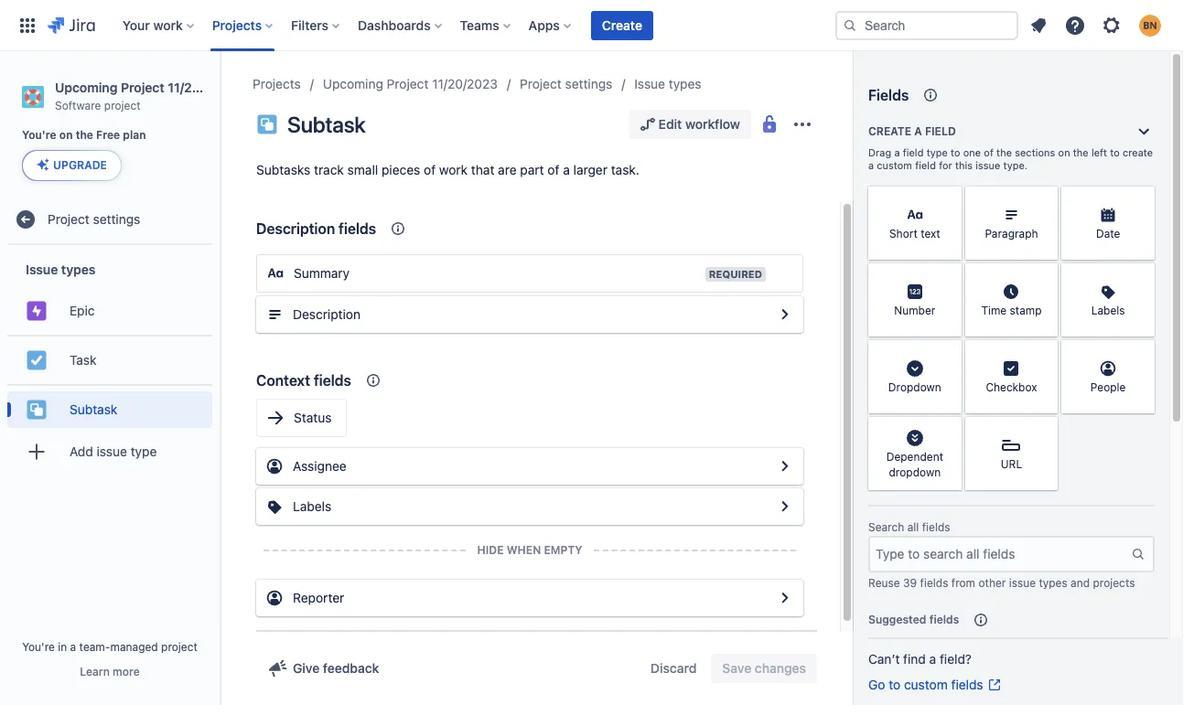 Task type: describe. For each thing, give the bounding box(es) containing it.
in
[[58, 641, 67, 654]]

fields right all
[[922, 521, 950, 534]]

one
[[963, 146, 981, 158]]

add issue type button
[[7, 434, 212, 471]]

project down the apps
[[520, 76, 562, 92]]

of inside drag a field type to one of the sections on the left to create a custom field for this issue type.
[[984, 146, 994, 158]]

1 vertical spatial issue types
[[26, 262, 95, 277]]

1 horizontal spatial subtask
[[287, 112, 366, 137]]

reuse
[[868, 576, 900, 590]]

primary element
[[11, 0, 835, 51]]

labels button
[[256, 489, 803, 525]]

context
[[256, 372, 310, 389]]

issue inside button
[[97, 444, 127, 459]]

free
[[96, 128, 120, 142]]

11/20/2023 for upcoming project 11/20/2023
[[432, 76, 498, 92]]

you're in a team-managed project
[[22, 641, 198, 654]]

work inside popup button
[[153, 17, 183, 32]]

2 horizontal spatial types
[[1039, 576, 1068, 590]]

open field configuration image for assignee
[[774, 496, 796, 518]]

more information about the context fields image
[[362, 370, 384, 392]]

field for create
[[925, 124, 956, 138]]

project inside upcoming project 11/20/2023 software project
[[104, 99, 141, 112]]

more information image for short text
[[938, 188, 960, 210]]

1 horizontal spatial to
[[951, 146, 960, 158]]

your profile and settings image
[[1139, 14, 1161, 36]]

small
[[347, 162, 378, 178]]

sidebar navigation image
[[199, 73, 240, 110]]

short text
[[889, 227, 940, 241]]

empty
[[544, 544, 582, 557]]

appswitcher icon image
[[16, 14, 38, 36]]

more information about the context fields image
[[387, 218, 409, 240]]

description button
[[256, 296, 803, 333]]

stamp
[[1010, 304, 1042, 318]]

projects for projects dropdown button
[[212, 17, 262, 32]]

fields left more information about the context fields icon
[[314, 372, 351, 389]]

projects button
[[207, 11, 280, 40]]

text
[[921, 227, 940, 241]]

left
[[1091, 146, 1107, 158]]

team-
[[79, 641, 110, 654]]

0 vertical spatial project settings link
[[520, 73, 612, 95]]

1 horizontal spatial of
[[548, 162, 559, 178]]

2 horizontal spatial the
[[1073, 146, 1089, 158]]

dependent dropdown
[[886, 450, 943, 479]]

time
[[981, 304, 1007, 318]]

banner containing your work
[[0, 0, 1183, 51]]

suggested fields
[[868, 613, 959, 627]]

when
[[507, 544, 541, 557]]

type.
[[1003, 159, 1028, 171]]

0 horizontal spatial of
[[424, 162, 436, 178]]

teams
[[460, 17, 499, 32]]

reporter button
[[256, 580, 803, 617]]

0 horizontal spatial the
[[76, 128, 93, 142]]

create for create a field
[[868, 124, 911, 138]]

date
[[1096, 227, 1120, 241]]

apps
[[529, 17, 560, 32]]

learn more
[[80, 665, 140, 679]]

labels inside 'button'
[[293, 499, 331, 514]]

upcoming project 11/20/2023
[[323, 76, 498, 92]]

task
[[70, 352, 97, 368]]

discard button
[[639, 654, 708, 684]]

and
[[1071, 576, 1090, 590]]

search all fields
[[868, 521, 950, 534]]

go to custom fields link
[[868, 676, 1002, 694]]

fields
[[868, 87, 909, 103]]

notifications image
[[1028, 14, 1050, 36]]

learn more button
[[80, 665, 140, 680]]

type inside drag a field type to one of the sections on the left to create a custom field for this issue type.
[[927, 146, 948, 158]]

your work button
[[117, 11, 201, 40]]

projects
[[1093, 576, 1135, 590]]

suggested
[[868, 613, 926, 627]]

reporter
[[293, 590, 344, 606]]

learn
[[80, 665, 110, 679]]

time stamp
[[981, 304, 1042, 318]]

1 horizontal spatial work
[[439, 162, 468, 178]]

all
[[907, 521, 919, 534]]

subtask link
[[7, 392, 212, 429]]

dependent
[[886, 450, 943, 464]]

on inside drag a field type to one of the sections on the left to create a custom field for this issue type.
[[1058, 146, 1070, 158]]

hide when empty
[[477, 544, 582, 557]]

1 vertical spatial project
[[161, 641, 198, 654]]

1 vertical spatial issue
[[26, 262, 58, 277]]

0 horizontal spatial project settings link
[[7, 202, 212, 238]]

upcoming project 11/20/2023 software project
[[55, 80, 236, 112]]

dropdown
[[889, 466, 941, 479]]

more information image for time stamp
[[1034, 265, 1056, 287]]

more information image for dropdown
[[938, 342, 960, 364]]

issue inside drag a field type to one of the sections on the left to create a custom field for this issue type.
[[976, 159, 1000, 171]]

create button
[[591, 11, 653, 40]]

more information image for checkbox
[[1034, 342, 1056, 364]]

upcoming project 11/20/2023 link
[[323, 73, 498, 95]]

open field configuration image inside reporter button
[[774, 587, 796, 609]]

subtasks
[[256, 162, 310, 178]]

0 vertical spatial labels
[[1091, 304, 1125, 318]]

dashboards button
[[352, 11, 449, 40]]

a right in
[[70, 641, 76, 654]]

add issue type image
[[26, 441, 48, 463]]

description fields
[[256, 221, 376, 237]]

more information image for paragraph
[[1034, 188, 1056, 210]]

paragraph
[[985, 227, 1038, 241]]

give
[[293, 661, 320, 676]]

edit
[[658, 116, 682, 132]]

a down drag
[[868, 159, 874, 171]]

dropdown
[[888, 381, 941, 395]]

create
[[1123, 146, 1153, 158]]

search image
[[843, 18, 857, 32]]

short
[[889, 227, 918, 241]]

Type to search all fields text field
[[870, 538, 1131, 571]]

2 horizontal spatial to
[[1110, 146, 1120, 158]]

more
[[113, 665, 140, 679]]

custom inside drag a field type to one of the sections on the left to create a custom field for this issue type.
[[877, 159, 912, 171]]

checkbox
[[986, 381, 1037, 395]]

Search field
[[835, 11, 1018, 40]]

this link will be opened in a new tab image
[[987, 678, 1002, 693]]

open field configuration image
[[774, 456, 796, 478]]

0 horizontal spatial settings
[[93, 211, 140, 227]]

subtask group
[[7, 385, 212, 434]]

other
[[979, 576, 1006, 590]]



Task type: vqa. For each thing, say whether or not it's contained in the screenshot.
progress on the left of page
no



Task type: locate. For each thing, give the bounding box(es) containing it.
group containing issue types
[[7, 246, 212, 482]]

labels up people
[[1091, 304, 1125, 318]]

software
[[55, 99, 101, 112]]

teams button
[[454, 11, 518, 40]]

0 horizontal spatial to
[[889, 677, 901, 693]]

0 horizontal spatial issue types
[[26, 262, 95, 277]]

project settings
[[520, 76, 612, 92], [48, 211, 140, 227]]

to right left
[[1110, 146, 1120, 158]]

1 vertical spatial settings
[[93, 211, 140, 227]]

3 open field configuration image from the top
[[774, 587, 796, 609]]

custom down drag
[[877, 159, 912, 171]]

more information image down stamp
[[1034, 342, 1056, 364]]

are
[[498, 162, 517, 178]]

1 vertical spatial create
[[868, 124, 911, 138]]

1 vertical spatial field
[[903, 146, 924, 158]]

1 vertical spatial open field configuration image
[[774, 496, 796, 518]]

1 vertical spatial issue
[[97, 444, 127, 459]]

you're for you're in a team-managed project
[[22, 641, 55, 654]]

field up for
[[925, 124, 956, 138]]

from
[[951, 576, 975, 590]]

description inside description button
[[293, 307, 361, 322]]

field left for
[[915, 159, 936, 171]]

1 vertical spatial project settings
[[48, 211, 140, 227]]

you're left in
[[22, 641, 55, 654]]

upcoming inside upcoming project 11/20/2023 software project
[[55, 80, 118, 95]]

project settings link down upgrade in the left top of the page
[[7, 202, 212, 238]]

issue
[[634, 76, 665, 92], [26, 262, 58, 277]]

a left larger
[[563, 162, 570, 178]]

fields left more information about the context fields image
[[339, 221, 376, 237]]

1 horizontal spatial project settings link
[[520, 73, 612, 95]]

add
[[70, 444, 93, 459]]

0 vertical spatial on
[[59, 128, 73, 142]]

you're on the free plan
[[22, 128, 146, 142]]

custom
[[877, 159, 912, 171], [904, 677, 948, 693]]

subtask inside group
[[70, 402, 117, 417]]

0 horizontal spatial type
[[131, 444, 157, 459]]

projects up the issue type icon
[[253, 76, 301, 92]]

custom down can't find a field?
[[904, 677, 948, 693]]

description down summary
[[293, 307, 361, 322]]

0 vertical spatial you're
[[22, 128, 56, 142]]

group
[[7, 246, 212, 482]]

field
[[925, 124, 956, 138], [903, 146, 924, 158], [915, 159, 936, 171]]

number
[[894, 304, 936, 318]]

on up upgrade button at the left
[[59, 128, 73, 142]]

0 horizontal spatial issue
[[26, 262, 58, 277]]

11/20/2023 down teams
[[432, 76, 498, 92]]

epic
[[70, 303, 95, 318]]

the up type. on the right of page
[[996, 146, 1012, 158]]

type inside button
[[131, 444, 157, 459]]

0 horizontal spatial upcoming
[[55, 80, 118, 95]]

0 vertical spatial custom
[[877, 159, 912, 171]]

project up plan
[[104, 99, 141, 112]]

the
[[76, 128, 93, 142], [996, 146, 1012, 158], [1073, 146, 1089, 158]]

work right your
[[153, 17, 183, 32]]

1 vertical spatial project settings link
[[7, 202, 212, 238]]

1 vertical spatial projects
[[253, 76, 301, 92]]

0 vertical spatial description
[[256, 221, 335, 237]]

project settings link down apps popup button
[[520, 73, 612, 95]]

more options image
[[791, 113, 813, 135]]

you're for you're on the free plan
[[22, 128, 56, 142]]

project settings link
[[520, 73, 612, 95], [7, 202, 212, 238]]

a
[[914, 124, 922, 138], [894, 146, 900, 158], [868, 159, 874, 171], [563, 162, 570, 178], [70, 641, 76, 654], [929, 651, 936, 667]]

open field configuration image
[[774, 304, 796, 326], [774, 496, 796, 518], [774, 587, 796, 609]]

help image
[[1064, 14, 1086, 36]]

more information image
[[938, 188, 960, 210], [1034, 188, 1056, 210], [1131, 188, 1153, 210], [1131, 265, 1153, 287], [1131, 342, 1153, 364]]

for
[[939, 159, 952, 171]]

1 vertical spatial work
[[439, 162, 468, 178]]

0 vertical spatial type
[[927, 146, 948, 158]]

you're up upgrade button at the left
[[22, 128, 56, 142]]

more information image up the dropdown
[[938, 342, 960, 364]]

1 horizontal spatial upcoming
[[323, 76, 383, 92]]

of right part
[[548, 162, 559, 178]]

field?
[[940, 651, 972, 667]]

part
[[520, 162, 544, 178]]

of right pieces
[[424, 162, 436, 178]]

of right one
[[984, 146, 994, 158]]

more information image for dependent dropdown
[[938, 419, 960, 441]]

the left left
[[1073, 146, 1089, 158]]

types up edit workflow 'button' on the right of the page
[[669, 76, 701, 92]]

open field configuration image inside description button
[[774, 304, 796, 326]]

2 vertical spatial field
[[915, 159, 936, 171]]

projects up sidebar navigation image on the top of page
[[212, 17, 262, 32]]

search
[[868, 521, 904, 534]]

context fields
[[256, 372, 351, 389]]

issue types up epic
[[26, 262, 95, 277]]

issue types up edit
[[634, 76, 701, 92]]

1 vertical spatial on
[[1058, 146, 1070, 158]]

fields left this link will be opened in a new tab icon
[[951, 677, 983, 693]]

0 horizontal spatial on
[[59, 128, 73, 142]]

type up for
[[927, 146, 948, 158]]

0 vertical spatial issue types
[[634, 76, 701, 92]]

to up 'this'
[[951, 146, 960, 158]]

0 vertical spatial types
[[669, 76, 701, 92]]

types for group containing issue types
[[61, 262, 95, 277]]

2 open field configuration image from the top
[[774, 496, 796, 518]]

edit workflow
[[658, 116, 740, 132]]

fields inside go to custom fields link
[[951, 677, 983, 693]]

pieces
[[382, 162, 420, 178]]

11/20/2023 down projects dropdown button
[[168, 80, 236, 95]]

upcoming up "software"
[[55, 80, 118, 95]]

1 horizontal spatial project settings
[[520, 76, 612, 92]]

0 horizontal spatial project
[[104, 99, 141, 112]]

2 vertical spatial open field configuration image
[[774, 587, 796, 609]]

0 vertical spatial subtask
[[287, 112, 366, 137]]

settings down create button on the top of the page
[[565, 76, 612, 92]]

upcoming for upcoming project 11/20/2023
[[323, 76, 383, 92]]

0 vertical spatial project settings
[[520, 76, 612, 92]]

plan
[[123, 128, 146, 142]]

project down upgrade button at the left
[[48, 211, 89, 227]]

assignee button
[[256, 448, 803, 485]]

filters button
[[286, 11, 347, 40]]

field down create a field
[[903, 146, 924, 158]]

more information about the fields image
[[920, 84, 942, 106]]

a down more information about the fields "icon"
[[914, 124, 922, 138]]

drag a field type to one of the sections on the left to create a custom field for this issue type.
[[868, 146, 1153, 171]]

project up plan
[[121, 80, 164, 95]]

banner
[[0, 0, 1183, 51]]

1 open field configuration image from the top
[[774, 304, 796, 326]]

more information image down text
[[938, 265, 960, 287]]

project right managed
[[161, 641, 198, 654]]

on right sections
[[1058, 146, 1070, 158]]

workflow
[[685, 116, 740, 132]]

39
[[903, 576, 917, 590]]

fields
[[339, 221, 376, 237], [314, 372, 351, 389], [922, 521, 950, 534], [920, 576, 948, 590], [929, 613, 959, 627], [951, 677, 983, 693]]

more information image
[[938, 265, 960, 287], [1034, 265, 1056, 287], [938, 342, 960, 364], [1034, 342, 1056, 364], [938, 419, 960, 441]]

1 vertical spatial you're
[[22, 641, 55, 654]]

dashboards
[[358, 17, 431, 32]]

project
[[104, 99, 141, 112], [161, 641, 198, 654]]

subtask up add at the left bottom
[[70, 402, 117, 417]]

0 horizontal spatial create
[[602, 17, 642, 32]]

0 horizontal spatial project settings
[[48, 211, 140, 227]]

reuse 39 fields from other issue types and projects
[[868, 576, 1135, 590]]

1 horizontal spatial issue types
[[634, 76, 701, 92]]

task.
[[611, 162, 639, 178]]

fields left more information about the suggested fields icon
[[929, 613, 959, 627]]

projects link
[[253, 73, 301, 95]]

0 vertical spatial open field configuration image
[[774, 304, 796, 326]]

task link
[[7, 343, 212, 379]]

0 vertical spatial field
[[925, 124, 956, 138]]

issue up edit
[[634, 76, 665, 92]]

subtasks track small pieces of work that are part of a larger task.
[[256, 162, 639, 178]]

your work
[[122, 17, 183, 32]]

project inside upcoming project 11/20/2023 software project
[[121, 80, 164, 95]]

1 vertical spatial types
[[61, 262, 95, 277]]

assignee
[[293, 458, 347, 474]]

discard
[[650, 661, 697, 676]]

1 horizontal spatial create
[[868, 124, 911, 138]]

1 vertical spatial custom
[[904, 677, 948, 693]]

more information image up dependent
[[938, 419, 960, 441]]

1 horizontal spatial labels
[[1091, 304, 1125, 318]]

0 horizontal spatial subtask
[[70, 402, 117, 417]]

drag
[[868, 146, 891, 158]]

types left and
[[1039, 576, 1068, 590]]

to right go
[[889, 677, 901, 693]]

1 vertical spatial description
[[293, 307, 361, 322]]

description for description
[[293, 307, 361, 322]]

types
[[669, 76, 701, 92], [61, 262, 95, 277], [1039, 576, 1068, 590]]

0 vertical spatial issue
[[976, 159, 1000, 171]]

0 horizontal spatial types
[[61, 262, 95, 277]]

issue types link
[[634, 73, 701, 95]]

projects for 'projects' "link"
[[253, 76, 301, 92]]

0 vertical spatial projects
[[212, 17, 262, 32]]

description up summary
[[256, 221, 335, 237]]

2 horizontal spatial issue
[[1009, 576, 1036, 590]]

description
[[256, 221, 335, 237], [293, 307, 361, 322]]

11/20/2023 for upcoming project 11/20/2023 software project
[[168, 80, 236, 95]]

status
[[294, 410, 332, 425]]

feedback
[[323, 661, 379, 676]]

1 you're from the top
[[22, 128, 56, 142]]

more information image for labels
[[1131, 265, 1153, 287]]

create inside button
[[602, 17, 642, 32]]

2 vertical spatial issue
[[1009, 576, 1036, 590]]

a right drag
[[894, 146, 900, 158]]

more information about the suggested fields image
[[970, 609, 992, 631]]

sections
[[1015, 146, 1055, 158]]

types inside group
[[61, 262, 95, 277]]

more information image up stamp
[[1034, 265, 1056, 287]]

1 horizontal spatial type
[[927, 146, 948, 158]]

issue up epic link
[[26, 262, 58, 277]]

1 horizontal spatial the
[[996, 146, 1012, 158]]

on
[[59, 128, 73, 142], [1058, 146, 1070, 158]]

0 horizontal spatial work
[[153, 17, 183, 32]]

issue right other
[[1009, 576, 1036, 590]]

type down subtask link
[[131, 444, 157, 459]]

this
[[955, 159, 973, 171]]

open field configuration image for summary
[[774, 304, 796, 326]]

project settings down upgrade in the left top of the page
[[48, 211, 140, 227]]

more information image for number
[[938, 265, 960, 287]]

1 vertical spatial subtask
[[70, 402, 117, 417]]

settings down upgrade in the left top of the page
[[93, 211, 140, 227]]

url
[[1001, 458, 1022, 472]]

issue right add at the left bottom
[[97, 444, 127, 459]]

issue down one
[[976, 159, 1000, 171]]

give feedback button
[[256, 654, 390, 684]]

more information image for people
[[1131, 342, 1153, 364]]

upgrade
[[53, 159, 107, 172]]

upcoming for upcoming project 11/20/2023 software project
[[55, 80, 118, 95]]

0 vertical spatial create
[[602, 17, 642, 32]]

0 vertical spatial issue
[[634, 76, 665, 92]]

2 you're from the top
[[22, 641, 55, 654]]

settings
[[565, 76, 612, 92], [93, 211, 140, 227]]

1 horizontal spatial settings
[[565, 76, 612, 92]]

can't find a field?
[[868, 651, 972, 667]]

0 horizontal spatial 11/20/2023
[[168, 80, 236, 95]]

project settings down apps popup button
[[520, 76, 612, 92]]

open field configuration image inside labels 'button'
[[774, 496, 796, 518]]

field for drag
[[903, 146, 924, 158]]

apps button
[[523, 11, 578, 40]]

create
[[602, 17, 642, 32], [868, 124, 911, 138]]

project down dashboards popup button on the left top
[[387, 76, 429, 92]]

subtask
[[287, 112, 366, 137], [70, 402, 117, 417]]

issue type icon image
[[256, 113, 278, 135]]

upcoming down filters dropdown button
[[323, 76, 383, 92]]

project
[[387, 76, 429, 92], [520, 76, 562, 92], [121, 80, 164, 95], [48, 211, 89, 227]]

description for description fields
[[256, 221, 335, 237]]

subtask up track in the top left of the page
[[287, 112, 366, 137]]

more information image for date
[[1131, 188, 1153, 210]]

that
[[471, 162, 494, 178]]

create a field
[[868, 124, 956, 138]]

types for issue types link
[[669, 76, 701, 92]]

2 horizontal spatial of
[[984, 146, 994, 158]]

create right apps popup button
[[602, 17, 642, 32]]

types up epic
[[61, 262, 95, 277]]

1 vertical spatial labels
[[293, 499, 331, 514]]

jira image
[[48, 14, 95, 36], [48, 14, 95, 36]]

work left that
[[439, 162, 468, 178]]

create for create
[[602, 17, 642, 32]]

projects inside dropdown button
[[212, 17, 262, 32]]

of
[[984, 146, 994, 158], [424, 162, 436, 178], [548, 162, 559, 178]]

track
[[314, 162, 344, 178]]

larger
[[573, 162, 607, 178]]

0 horizontal spatial issue
[[97, 444, 127, 459]]

hide
[[477, 544, 504, 557]]

go to custom fields
[[868, 677, 983, 693]]

11/20/2023 inside upcoming project 11/20/2023 software project
[[168, 80, 236, 95]]

1 horizontal spatial issue
[[976, 159, 1000, 171]]

the left the free
[[76, 128, 93, 142]]

0 vertical spatial work
[[153, 17, 183, 32]]

1 horizontal spatial types
[[669, 76, 701, 92]]

labels down assignee
[[293, 499, 331, 514]]

2 vertical spatial types
[[1039, 576, 1068, 590]]

1 horizontal spatial on
[[1058, 146, 1070, 158]]

epic link
[[7, 293, 212, 330]]

edit workflow button
[[629, 110, 751, 139]]

0 vertical spatial settings
[[565, 76, 612, 92]]

go
[[868, 677, 885, 693]]

create up drag
[[868, 124, 911, 138]]

settings image
[[1101, 14, 1123, 36]]

1 horizontal spatial 11/20/2023
[[432, 76, 498, 92]]

1 horizontal spatial project
[[161, 641, 198, 654]]

1 horizontal spatial issue
[[634, 76, 665, 92]]

your
[[122, 17, 150, 32]]

1 vertical spatial type
[[131, 444, 157, 459]]

0 horizontal spatial labels
[[293, 499, 331, 514]]

find
[[903, 651, 926, 667]]

fields right 39
[[920, 576, 948, 590]]

a right the find
[[929, 651, 936, 667]]

0 vertical spatial project
[[104, 99, 141, 112]]



